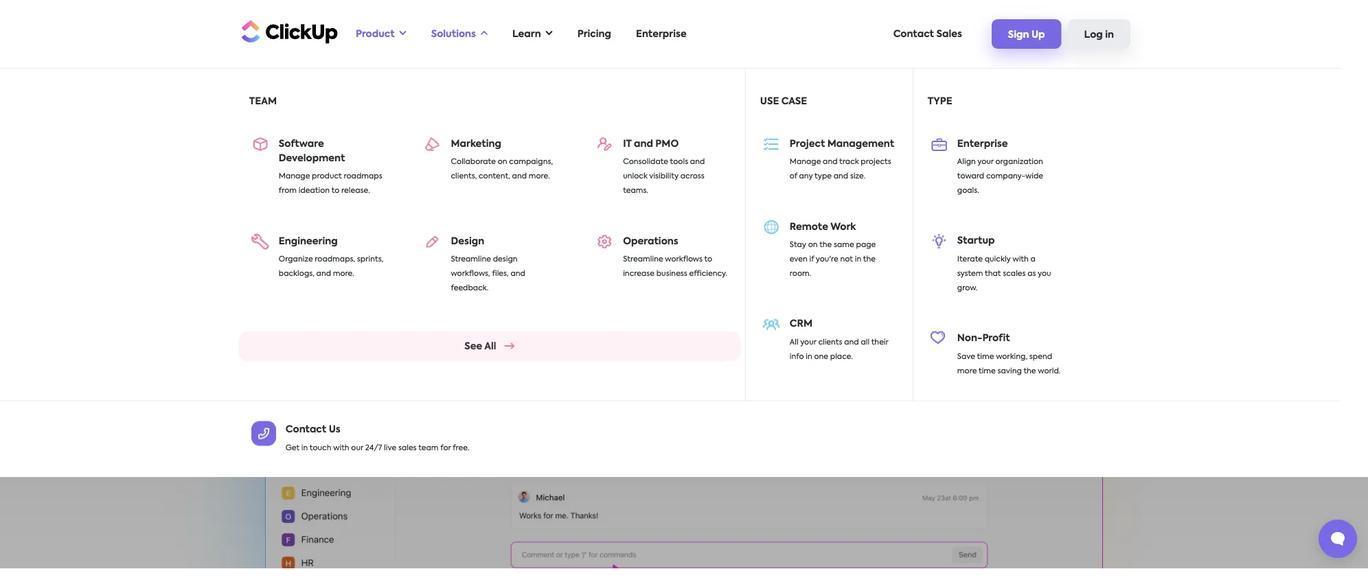 Task type: describe. For each thing, give the bounding box(es) containing it.
type
[[815, 173, 832, 180]]

pricing link
[[571, 20, 618, 48]]

that
[[985, 270, 1002, 278]]

clickup image
[[238, 18, 338, 44]]

operations
[[623, 237, 679, 246]]

you
[[1038, 270, 1052, 278]]

contact us
[[286, 425, 341, 435]]

case
[[782, 97, 808, 106]]

profit
[[983, 334, 1011, 344]]

track
[[840, 158, 859, 166]]

place.
[[831, 353, 854, 361]]

across
[[681, 173, 705, 180]]

design
[[493, 256, 518, 263]]

sign
[[1009, 30, 1030, 40]]

wide
[[1026, 173, 1044, 180]]

and right it
[[634, 139, 653, 149]]

free.
[[453, 444, 470, 452]]

company-
[[987, 173, 1026, 180]]

same
[[834, 241, 855, 249]]

roadmaps,
[[315, 256, 355, 263]]

scales
[[1003, 270, 1026, 278]]

solutions button
[[424, 20, 495, 48]]

project management
[[790, 139, 895, 149]]

2 ai button from the left
[[961, 88, 1040, 152]]

streamline workflows to increase business efficiency.
[[623, 256, 728, 278]]

manage and track projects of any type and size.
[[790, 158, 892, 180]]

align your organization toward company-wide goals.
[[958, 158, 1044, 195]]

enterprise link
[[629, 20, 694, 48]]

of
[[790, 173, 798, 180]]

feedback.
[[451, 285, 489, 292]]

as
[[1028, 270, 1037, 278]]

and inside collaborate on campaigns, clients, content, and more.
[[512, 173, 527, 180]]

product
[[312, 173, 342, 180]]

up
[[1032, 30, 1046, 40]]

a
[[1031, 256, 1036, 263]]

save time working, spend more time saving the world.
[[958, 353, 1061, 375]]

time
[[572, 136, 596, 146]]

1 vertical spatial the
[[864, 256, 876, 263]]

world.
[[1039, 368, 1061, 375]]

it
[[623, 139, 632, 149]]

sign up
[[1009, 30, 1046, 40]]

whiteboards button
[[724, 88, 803, 152]]

see
[[465, 342, 483, 352]]

chat image
[[887, 211, 1145, 466]]

all your clients and all their info in one place.
[[790, 339, 889, 361]]

on for marketing
[[498, 158, 508, 166]]

all inside see all link
[[485, 342, 497, 352]]

files,
[[492, 270, 509, 278]]

visibility
[[650, 173, 679, 180]]

business
[[657, 270, 688, 278]]

ideation
[[299, 187, 330, 195]]

1 vertical spatial with
[[333, 444, 350, 452]]

sign up button
[[992, 19, 1062, 49]]

manage for software development
[[279, 173, 310, 180]]

manage for project management
[[790, 158, 821, 166]]

release.
[[342, 187, 370, 195]]

pmo
[[656, 139, 679, 149]]

0 vertical spatial enterprise
[[636, 29, 687, 39]]

your for enterprise
[[978, 158, 994, 166]]

1 vertical spatial time
[[979, 368, 996, 375]]

align
[[958, 158, 976, 166]]

teams.
[[623, 187, 649, 195]]

info
[[790, 353, 804, 361]]

projects button
[[803, 88, 882, 152]]

you're
[[816, 256, 839, 263]]

unlock
[[623, 173, 648, 180]]

to inside streamline workflows to increase business efficiency.
[[705, 256, 713, 263]]

goals.
[[958, 187, 980, 195]]

manage product roadmaps from ideation to release.
[[279, 173, 383, 195]]

spend
[[1030, 353, 1053, 361]]

development
[[279, 154, 345, 163]]

software development
[[279, 139, 345, 163]]

pricing
[[578, 29, 612, 39]]

any
[[800, 173, 813, 180]]

1 vertical spatial enterprise
[[958, 139, 1009, 149]]

product button
[[349, 20, 413, 48]]

learn button
[[506, 20, 560, 48]]

all
[[861, 339, 870, 346]]

design
[[451, 237, 485, 246]]

chat button
[[645, 88, 724, 152]]

team
[[419, 444, 439, 452]]

and inside organize roadmaps, sprints, backlogs, and more.
[[317, 270, 331, 278]]

workflows
[[665, 256, 703, 263]]

for
[[441, 444, 451, 452]]

log in
[[1085, 30, 1115, 40]]

engineering
[[279, 237, 338, 246]]

touch
[[310, 444, 332, 452]]

from
[[279, 187, 297, 195]]



Task type: locate. For each thing, give the bounding box(es) containing it.
0 horizontal spatial ai button
[[250, 88, 329, 152]]

iterate
[[958, 256, 983, 263]]

sales
[[937, 29, 963, 39]]

1 horizontal spatial the
[[864, 256, 876, 263]]

0 vertical spatial time
[[978, 353, 995, 361]]

learn
[[513, 29, 541, 39]]

and up across
[[691, 158, 705, 166]]

enterprise up align
[[958, 139, 1009, 149]]

remote
[[790, 222, 829, 232]]

streamline inside streamline workflows to increase business efficiency.
[[623, 256, 664, 263]]

the down "page"
[[864, 256, 876, 263]]

tracking
[[598, 136, 638, 146]]

and inside streamline design workflows, files, and feedback.
[[511, 270, 526, 278]]

contact for contact us
[[286, 425, 327, 435]]

all inside all your clients and all their info in one place.
[[790, 339, 799, 346]]

1 ai from the left
[[285, 136, 294, 146]]

all right the see
[[485, 342, 497, 352]]

1 horizontal spatial your
[[978, 158, 994, 166]]

0 vertical spatial manage
[[790, 158, 821, 166]]

ai button up development
[[250, 88, 329, 152]]

contact sales link
[[887, 20, 970, 48]]

2 horizontal spatial the
[[1024, 368, 1037, 375]]

and inside consolidate tools and unlock visibility across teams.
[[691, 158, 705, 166]]

1 vertical spatial your
[[801, 339, 817, 346]]

quickly
[[985, 256, 1011, 263]]

1 horizontal spatial with
[[1013, 256, 1029, 263]]

in right log
[[1106, 30, 1115, 40]]

0 horizontal spatial on
[[498, 158, 508, 166]]

1 streamline from the left
[[451, 256, 491, 263]]

solutions
[[431, 29, 476, 39]]

size.
[[851, 173, 866, 180]]

grow.
[[958, 285, 978, 292]]

and down campaigns, at left top
[[512, 173, 527, 180]]

save
[[958, 353, 976, 361]]

manage inside "manage product roadmaps from ideation to release."
[[279, 173, 310, 180]]

1 vertical spatial more.
[[333, 270, 355, 278]]

on inside stay on the same page even if you're not in the room.
[[809, 241, 818, 249]]

on
[[498, 158, 508, 166], [809, 241, 818, 249]]

1 horizontal spatial all
[[790, 339, 799, 346]]

0 vertical spatial your
[[978, 158, 994, 166]]

contact for contact sales
[[894, 29, 935, 39]]

1 horizontal spatial streamline
[[623, 256, 664, 263]]

1 vertical spatial contact
[[286, 425, 327, 435]]

contact left sales
[[894, 29, 935, 39]]

0 horizontal spatial ai
[[285, 136, 294, 146]]

more. down roadmaps,
[[333, 270, 355, 278]]

to up efficiency.
[[705, 256, 713, 263]]

the inside save time working, spend more time saving the world.
[[1024, 368, 1037, 375]]

efficiency.
[[690, 270, 728, 278]]

in right get
[[302, 444, 308, 452]]

your inside align your organization toward company-wide goals.
[[978, 158, 994, 166]]

the down the spend
[[1024, 368, 1037, 375]]

clients,
[[451, 173, 477, 180]]

all up info at the right bottom of page
[[790, 339, 799, 346]]

not
[[841, 256, 853, 263]]

on for remote work
[[809, 241, 818, 249]]

and down the track
[[834, 173, 849, 180]]

on up if
[[809, 241, 818, 249]]

1 horizontal spatial more.
[[529, 173, 550, 180]]

contact sales
[[894, 29, 963, 39]]

0 vertical spatial contact
[[894, 29, 935, 39]]

sprints
[[431, 136, 464, 146]]

1 vertical spatial to
[[705, 256, 713, 263]]

your up info at the right bottom of page
[[801, 339, 817, 346]]

1 ai button from the left
[[250, 88, 329, 152]]

and down roadmaps,
[[317, 270, 331, 278]]

1 horizontal spatial enterprise
[[958, 139, 1009, 149]]

time tracking button
[[566, 88, 645, 152]]

1 horizontal spatial ai button
[[961, 88, 1040, 152]]

0 horizontal spatial manage
[[279, 173, 310, 180]]

and
[[634, 139, 653, 149], [691, 158, 705, 166], [823, 158, 838, 166], [512, 173, 527, 180], [834, 173, 849, 180], [317, 270, 331, 278], [511, 270, 526, 278], [845, 339, 859, 346]]

0 horizontal spatial more.
[[333, 270, 355, 278]]

in inside all your clients and all their info in one place.
[[806, 353, 813, 361]]

stay on the same page even if you're not in the room.
[[790, 241, 876, 278]]

0 horizontal spatial contact
[[286, 425, 327, 435]]

if
[[810, 256, 815, 263]]

in
[[1106, 30, 1115, 40], [855, 256, 862, 263], [806, 353, 813, 361], [302, 444, 308, 452]]

on up content,
[[498, 158, 508, 166]]

1 horizontal spatial to
[[705, 256, 713, 263]]

more
[[958, 368, 977, 375]]

1 horizontal spatial ai
[[996, 136, 1005, 146]]

and up type
[[823, 158, 838, 166]]

stay
[[790, 241, 807, 249]]

0 vertical spatial to
[[332, 187, 340, 195]]

the up you're
[[820, 241, 832, 249]]

sprints,
[[357, 256, 384, 263]]

0 vertical spatial on
[[498, 158, 508, 166]]

in left one
[[806, 353, 813, 361]]

your right align
[[978, 158, 994, 166]]

time
[[978, 353, 995, 361], [979, 368, 996, 375]]

2 vertical spatial the
[[1024, 368, 1037, 375]]

chat
[[670, 137, 699, 148]]

1 vertical spatial manage
[[279, 173, 310, 180]]

ai button
[[250, 88, 329, 152], [961, 88, 1040, 152]]

manage inside manage and track projects of any type and size.
[[790, 158, 821, 166]]

more. inside organize roadmaps, sprints, backlogs, and more.
[[333, 270, 355, 278]]

streamline design workflows, files, and feedback.
[[451, 256, 526, 292]]

2 streamline from the left
[[623, 256, 664, 263]]

non-
[[958, 334, 983, 344]]

get in touch with our 24/7 live sales team for free.
[[286, 444, 470, 452]]

time right more
[[979, 368, 996, 375]]

24/7
[[365, 444, 382, 452]]

projects
[[823, 136, 862, 146]]

live
[[384, 444, 397, 452]]

more. down campaigns, at left top
[[529, 173, 550, 180]]

page
[[857, 241, 876, 249]]

log
[[1085, 30, 1104, 40]]

project
[[790, 139, 826, 149]]

2 ai from the left
[[996, 136, 1005, 146]]

ai up organization
[[996, 136, 1005, 146]]

in inside stay on the same page even if you're not in the room.
[[855, 256, 862, 263]]

management
[[828, 139, 895, 149]]

with inside iterate quickly with a system that scales as you grow.
[[1013, 256, 1029, 263]]

0 horizontal spatial your
[[801, 339, 817, 346]]

remote work
[[790, 222, 857, 232]]

your inside all your clients and all their info in one place.
[[801, 339, 817, 346]]

ai up development
[[285, 136, 294, 146]]

enterprise right 'pricing' 'link'
[[636, 29, 687, 39]]

to down product
[[332, 187, 340, 195]]

0 horizontal spatial streamline
[[451, 256, 491, 263]]

work
[[831, 222, 857, 232]]

your for crm
[[801, 339, 817, 346]]

manage up any
[[790, 158, 821, 166]]

workflows,
[[451, 270, 491, 278]]

backlogs,
[[279, 270, 315, 278]]

get
[[286, 444, 300, 452]]

more. inside collaborate on campaigns, clients, content, and more.
[[529, 173, 550, 180]]

0 vertical spatial the
[[820, 241, 832, 249]]

collaborate
[[451, 158, 496, 166]]

see all
[[465, 342, 497, 352]]

ai button up organization
[[961, 88, 1040, 152]]

room.
[[790, 270, 812, 278]]

0 horizontal spatial with
[[333, 444, 350, 452]]

streamline for operations
[[623, 256, 664, 263]]

in right not
[[855, 256, 862, 263]]

0 vertical spatial with
[[1013, 256, 1029, 263]]

with left a
[[1013, 256, 1029, 263]]

streamline inside streamline design workflows, files, and feedback.
[[451, 256, 491, 263]]

roadmaps
[[344, 173, 383, 180]]

ai
[[285, 136, 294, 146], [996, 136, 1005, 146]]

organize roadmaps, sprints, backlogs, and more.
[[279, 256, 384, 278]]

manage up from
[[279, 173, 310, 180]]

0 horizontal spatial all
[[485, 342, 497, 352]]

and inside all your clients and all their info in one place.
[[845, 339, 859, 346]]

clients
[[819, 339, 843, 346]]

time tracking
[[572, 136, 638, 146]]

use case
[[761, 97, 808, 106]]

software
[[279, 139, 324, 149]]

their
[[872, 339, 889, 346]]

type
[[928, 97, 953, 106]]

1 horizontal spatial on
[[809, 241, 818, 249]]

product
[[356, 29, 395, 39]]

1 vertical spatial on
[[809, 241, 818, 249]]

and left all
[[845, 339, 859, 346]]

streamline up increase
[[623, 256, 664, 263]]

with left our
[[333, 444, 350, 452]]

use
[[761, 97, 780, 106]]

streamline for design
[[451, 256, 491, 263]]

0 horizontal spatial enterprise
[[636, 29, 687, 39]]

0 vertical spatial more.
[[529, 173, 550, 180]]

increase
[[623, 270, 655, 278]]

consolidate tools and unlock visibility across teams.
[[623, 158, 705, 195]]

0 horizontal spatial the
[[820, 241, 832, 249]]

0 horizontal spatial to
[[332, 187, 340, 195]]

organize
[[279, 256, 313, 263]]

consolidate
[[623, 158, 669, 166]]

your
[[978, 158, 994, 166], [801, 339, 817, 346]]

see all link
[[238, 332, 741, 362]]

whiteboards
[[732, 136, 795, 146]]

on inside collaborate on campaigns, clients, content, and more.
[[498, 158, 508, 166]]

to inside "manage product roadmaps from ideation to release."
[[332, 187, 340, 195]]

contact up get
[[286, 425, 327, 435]]

toward
[[958, 173, 985, 180]]

campaigns,
[[509, 158, 553, 166]]

streamline up workflows,
[[451, 256, 491, 263]]

1 horizontal spatial manage
[[790, 158, 821, 166]]

1 horizontal spatial contact
[[894, 29, 935, 39]]

collaborate on campaigns, clients, content, and more.
[[451, 158, 553, 180]]

time down non-profit
[[978, 353, 995, 361]]

in inside 'link'
[[1106, 30, 1115, 40]]

and right files,
[[511, 270, 526, 278]]



Task type: vqa. For each thing, say whether or not it's contained in the screenshot.
sales
yes



